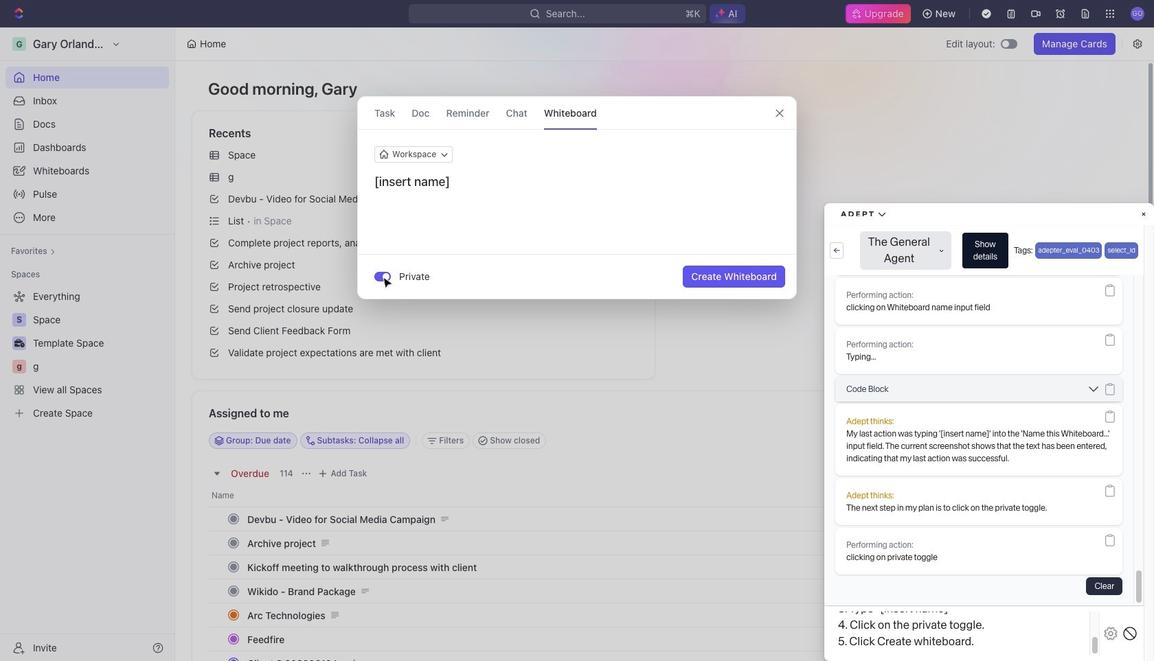 Task type: vqa. For each thing, say whether or not it's contained in the screenshot.
‎Task 2 to do 'cell'
no



Task type: locate. For each thing, give the bounding box(es) containing it.
sidebar navigation
[[0, 27, 175, 662]]

tree inside 'sidebar' navigation
[[5, 286, 169, 425]]

dialog
[[357, 96, 797, 300]]

Search tasks... text field
[[921, 431, 1059, 451]]

tree
[[5, 286, 169, 425]]



Task type: describe. For each thing, give the bounding box(es) containing it.
Name this Whiteboard... field
[[358, 174, 796, 190]]



